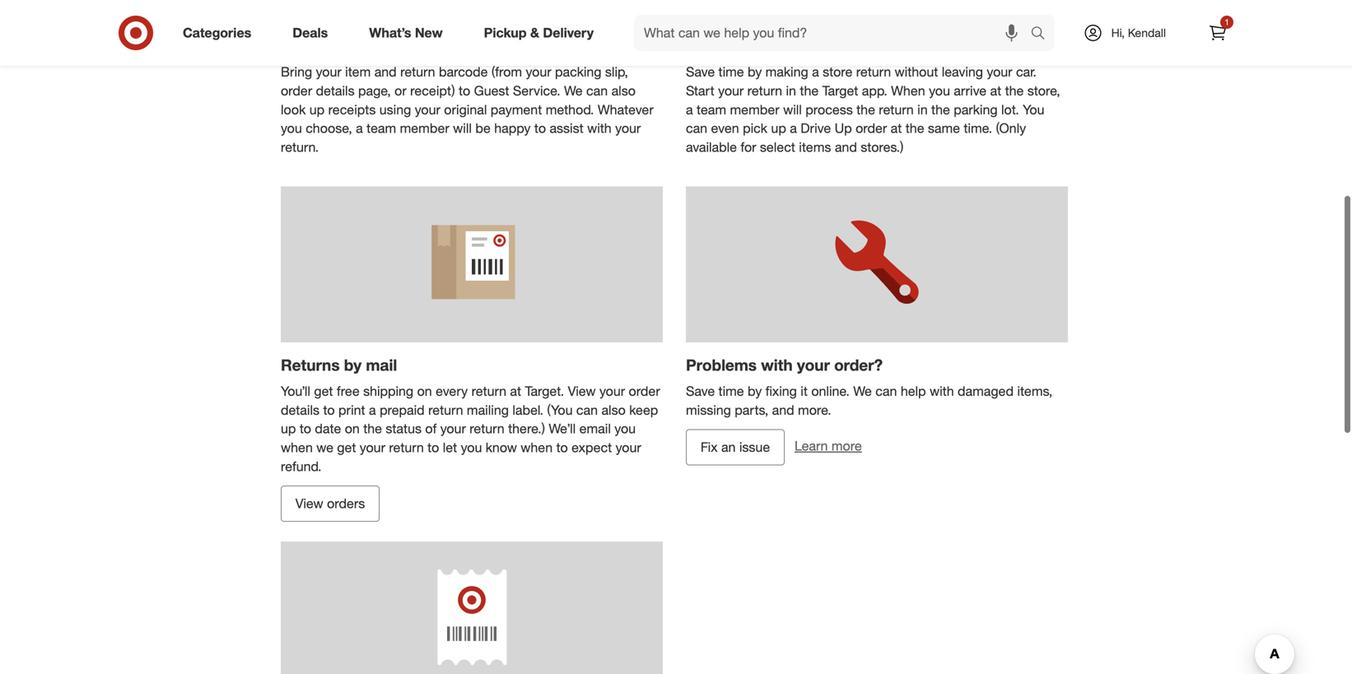 Task type: describe. For each thing, give the bounding box(es) containing it.
original
[[444, 102, 487, 118]]

time.
[[964, 120, 993, 136]]

at up lot.
[[991, 83, 1002, 99]]

know
[[486, 440, 517, 456]]

label.
[[513, 402, 544, 418]]

a up the select
[[790, 120, 797, 136]]

mail
[[366, 356, 397, 375]]

it
[[801, 383, 808, 400]]

what's new link
[[355, 15, 464, 51]]

view orders link
[[281, 486, 380, 523]]

&
[[531, 25, 540, 41]]

up inside bring your item and return barcode (from your packing slip, order details page, or receipt) to guest service. we can also look up receipts using your original payment method. whatever you choose, a team member will be happy to assist with your return.
[[310, 102, 325, 118]]

barcode
[[439, 64, 488, 80]]

what's new
[[369, 25, 443, 41]]

return down mailing
[[470, 421, 505, 437]]

guest
[[474, 83, 510, 99]]

your down receipt)
[[415, 102, 441, 118]]

your left item
[[316, 64, 342, 80]]

the left same
[[906, 120, 925, 136]]

pickup & delivery
[[484, 25, 594, 41]]

also inside bring your item and return barcode (from your packing slip, order details page, or receipt) to guest service. we can also look up receipts using your original payment method. whatever you choose, a team member will be happy to assist with your return.
[[612, 83, 636, 99]]

the up lot.
[[1006, 83, 1024, 99]]

1 link
[[1200, 15, 1237, 51]]

order inside save time by making a store return without leaving your car. start your return in the target app. when you arrive at the store, a team member will process the return in the parking lot. you can even pick up a drive up order at the same time. (only available for select items and stores.)
[[856, 120, 888, 136]]

returns at a target store
[[281, 36, 467, 55]]

we
[[317, 440, 334, 456]]

you inside bring your item and return barcode (from your packing slip, order details page, or receipt) to guest service. we can also look up receipts using your original payment method. whatever you choose, a team member will be happy to assist with your return.
[[281, 120, 302, 136]]

return up mailing
[[472, 383, 507, 400]]

expect
[[572, 440, 612, 456]]

issue
[[740, 440, 770, 456]]

a down start
[[686, 102, 693, 118]]

member inside bring your item and return barcode (from your packing slip, order details page, or receipt) to guest service. we can also look up receipts using your original payment method. whatever you choose, a team member will be happy to assist with your return.
[[400, 120, 450, 136]]

details inside you'll get free shipping on every return at target. view your order details to print a prepaid return mailing label. (you can also keep up to date on the status of your return there.) we'll email you when we get your return to let you know when to expect your refund.
[[281, 402, 320, 418]]

even
[[711, 120, 740, 136]]

learn
[[795, 439, 828, 455]]

slip,
[[606, 64, 629, 80]]

to down we'll
[[557, 440, 568, 456]]

your up let at the left
[[441, 421, 466, 437]]

up inside save time by making a store return without leaving your car. start your return in the target app. when you arrive at the store, a team member will process the return in the parking lot. you can even pick up a drive up order at the same time. (only available for select items and stores.)
[[835, 120, 852, 136]]

problems
[[686, 356, 757, 375]]

kendall
[[1129, 26, 1167, 40]]

we inside save time by fixing it online. we can help with damaged items, missing parts, and more.
[[854, 383, 872, 400]]

leaving
[[942, 64, 984, 80]]

packing
[[555, 64, 602, 80]]

0 vertical spatial on
[[417, 383, 432, 400]]

at up stores.)
[[891, 120, 902, 136]]

2 when from the left
[[521, 440, 553, 456]]

save for returns with drive up
[[686, 64, 715, 80]]

save time by fixing it online. we can help with damaged items, missing parts, and more.
[[686, 383, 1053, 418]]

more.
[[798, 402, 832, 418]]

hi,
[[1112, 26, 1125, 40]]

start
[[686, 83, 715, 99]]

fixing
[[766, 383, 797, 400]]

1 vertical spatial by
[[344, 356, 362, 375]]

you'll
[[281, 383, 311, 400]]

online.
[[812, 383, 850, 400]]

more
[[832, 439, 862, 455]]

happy
[[495, 120, 531, 136]]

returns for returns with drive up
[[686, 36, 745, 55]]

0 horizontal spatial view
[[296, 496, 324, 512]]

your up email
[[600, 383, 625, 400]]

method.
[[546, 102, 594, 118]]

categories link
[[169, 15, 272, 51]]

what's
[[369, 25, 411, 41]]

return.
[[281, 139, 319, 155]]

receipt)
[[410, 83, 455, 99]]

target inside save time by making a store return without leaving your car. start your return in the target app. when you arrive at the store, a team member will process the return in the parking lot. you can even pick up a drive up order at the same time. (only available for select items and stores.)
[[823, 83, 859, 99]]

you right let at the left
[[461, 440, 482, 456]]

of
[[425, 421, 437, 437]]

missing
[[686, 402, 732, 418]]

you'll get free shipping on every return at target. view your order details to print a prepaid return mailing label. (you can also keep up to date on the status of your return there.) we'll email you when we get your return to let you know when to expect your refund.
[[281, 383, 661, 475]]

1 when from the left
[[281, 440, 313, 456]]

keep
[[630, 402, 659, 418]]

we'll
[[549, 421, 576, 437]]

fix an issue link
[[686, 430, 785, 466]]

will inside save time by making a store return without leaving your car. start your return in the target app. when you arrive at the store, a team member will process the return in the parking lot. you can even pick up a drive up order at the same time. (only available for select items and stores.)
[[784, 102, 802, 118]]

a inside bring your item and return barcode (from your packing slip, order details page, or receipt) to guest service. we can also look up receipts using your original payment method. whatever you choose, a team member will be happy to assist with your return.
[[356, 120, 363, 136]]

(only
[[997, 120, 1027, 136]]

returns for returns by mail
[[281, 356, 340, 375]]

drive inside save time by making a store return without leaving your car. start your return in the target app. when you arrive at the store, a team member will process the return in the parking lot. you can even pick up a drive up order at the same time. (only available for select items and stores.)
[[801, 120, 831, 136]]

parking
[[954, 102, 998, 118]]

deals link
[[279, 15, 349, 51]]

new
[[415, 25, 443, 41]]

fix
[[701, 440, 718, 456]]

store
[[823, 64, 853, 80]]

your left car. on the right top of the page
[[987, 64, 1013, 80]]

orders
[[327, 496, 365, 512]]

return down the when
[[879, 102, 914, 118]]

the down app.
[[857, 102, 876, 118]]

payment
[[491, 102, 542, 118]]

can inside save time by making a store return without leaving your car. start your return in the target app. when you arrive at the store, a team member will process the return in the parking lot. you can even pick up a drive up order at the same time. (only available for select items and stores.)
[[686, 120, 708, 136]]

you inside save time by making a store return without leaving your car. start your return in the target app. when you arrive at the store, a team member will process the return in the parking lot. you can even pick up a drive up order at the same time. (only available for select items and stores.)
[[929, 83, 951, 99]]

arrive
[[954, 83, 987, 99]]

every
[[436, 383, 468, 400]]

bring
[[281, 64, 312, 80]]

damaged
[[958, 383, 1014, 400]]

making
[[766, 64, 809, 80]]

team inside save time by making a store return without leaving your car. start your return in the target app. when you arrive at the store, a team member will process the return in the parking lot. you can even pick up a drive up order at the same time. (only available for select items and stores.)
[[697, 102, 727, 118]]

receipts
[[328, 102, 376, 118]]

status
[[386, 421, 422, 437]]

store,
[[1028, 83, 1061, 99]]

the up same
[[932, 102, 951, 118]]

refund.
[[281, 459, 322, 475]]

assist
[[550, 120, 584, 136]]

return down status
[[389, 440, 424, 456]]

with up fixing
[[762, 356, 793, 375]]

returns for returns at a target store
[[281, 36, 340, 55]]

stores.)
[[861, 139, 904, 155]]

your down print
[[360, 440, 386, 456]]

can inside you'll get free shipping on every return at target. view your order details to print a prepaid return mailing label. (you can also keep up to date on the status of your return there.) we'll email you when we get your return to let you know when to expect your refund.
[[577, 402, 598, 418]]

to left date at bottom left
[[300, 421, 311, 437]]

or
[[395, 83, 407, 99]]

up inside save time by making a store return without leaving your car. start your return in the target app. when you arrive at the store, a team member will process the return in the parking lot. you can even pick up a drive up order at the same time. (only available for select items and stores.)
[[772, 120, 787, 136]]

can inside save time by fixing it online. we can help with damaged items, missing parts, and more.
[[876, 383, 898, 400]]

return down making
[[748, 83, 783, 99]]

learn more button
[[795, 437, 862, 456]]

returns with drive up
[[686, 36, 850, 55]]

fix an issue
[[701, 440, 770, 456]]

return inside bring your item and return barcode (from your packing slip, order details page, or receipt) to guest service. we can also look up receipts using your original payment method. whatever you choose, a team member will be happy to assist with your return.
[[401, 64, 435, 80]]

to left let at the left
[[428, 440, 439, 456]]

problems with your order?
[[686, 356, 883, 375]]

help
[[901, 383, 927, 400]]

0 horizontal spatial get
[[314, 383, 333, 400]]



Task type: vqa. For each thing, say whether or not it's contained in the screenshot.
bottom member
yes



Task type: locate. For each thing, give the bounding box(es) containing it.
0 vertical spatial get
[[314, 383, 333, 400]]

1 vertical spatial target
[[823, 83, 859, 99]]

0 horizontal spatial and
[[375, 64, 397, 80]]

process
[[806, 102, 853, 118]]

whatever
[[598, 102, 654, 118]]

look
[[281, 102, 306, 118]]

returns
[[281, 36, 340, 55], [686, 36, 745, 55], [281, 356, 340, 375]]

1 vertical spatial also
[[602, 402, 626, 418]]

returns up start
[[686, 36, 745, 55]]

by down "returns with drive up"
[[748, 64, 762, 80]]

get right we on the left bottom of page
[[337, 440, 356, 456]]

your right expect
[[616, 440, 642, 456]]

1 time from the top
[[719, 64, 744, 80]]

by for problems
[[748, 383, 762, 400]]

1
[[1225, 17, 1230, 27]]

return down every
[[429, 402, 463, 418]]

0 vertical spatial member
[[730, 102, 780, 118]]

0 horizontal spatial on
[[345, 421, 360, 437]]

when
[[281, 440, 313, 456], [521, 440, 553, 456]]

a down receipts
[[356, 120, 363, 136]]

target.
[[525, 383, 565, 400]]

1 save from the top
[[686, 64, 715, 80]]

0 horizontal spatial up
[[281, 421, 296, 437]]

to up date at bottom left
[[323, 402, 335, 418]]

drive up making
[[786, 36, 824, 55]]

by for returns
[[748, 64, 762, 80]]

details inside bring your item and return barcode (from your packing slip, order details page, or receipt) to guest service. we can also look up receipts using your original payment method. whatever you choose, a team member will be happy to assist with your return.
[[316, 83, 355, 99]]

there.)
[[508, 421, 545, 437]]

pickup & delivery link
[[470, 15, 615, 51]]

at up label.
[[510, 383, 522, 400]]

your up service.
[[526, 64, 552, 80]]

by up parts,
[[748, 383, 762, 400]]

at inside you'll get free shipping on every return at target. view your order details to print a prepaid return mailing label. (you can also keep up to date on the status of your return there.) we'll email you when we get your return to let you know when to expect your refund.
[[510, 383, 522, 400]]

we inside bring your item and return barcode (from your packing slip, order details page, or receipt) to guest service. we can also look up receipts using your original payment method. whatever you choose, a team member will be happy to assist with your return.
[[564, 83, 583, 99]]

0 vertical spatial up
[[829, 36, 850, 55]]

0 horizontal spatial will
[[453, 120, 472, 136]]

deals
[[293, 25, 328, 41]]

1 vertical spatial member
[[400, 120, 450, 136]]

categories
[[183, 25, 251, 41]]

0 vertical spatial save
[[686, 64, 715, 80]]

items
[[799, 139, 832, 155]]

search
[[1024, 26, 1063, 42]]

1 horizontal spatial target
[[823, 83, 859, 99]]

get
[[314, 383, 333, 400], [337, 440, 356, 456]]

1 horizontal spatial get
[[337, 440, 356, 456]]

member up pick
[[730, 102, 780, 118]]

to up original
[[459, 83, 471, 99]]

0 vertical spatial target
[[376, 36, 423, 55]]

available
[[686, 139, 737, 155]]

1 vertical spatial will
[[453, 120, 472, 136]]

time
[[719, 64, 744, 80], [719, 383, 744, 400]]

in down the when
[[918, 102, 928, 118]]

0 vertical spatial by
[[748, 64, 762, 80]]

can down packing
[[587, 83, 608, 99]]

order inside you'll get free shipping on every return at target. view your order details to print a prepaid return mailing label. (you can also keep up to date on the status of your return there.) we'll email you when we get your return to let you know when to expect your refund.
[[629, 383, 661, 400]]

in
[[786, 83, 797, 99], [918, 102, 928, 118]]

1 vertical spatial details
[[281, 402, 320, 418]]

get left the free at the left bottom of page
[[314, 383, 333, 400]]

up up store
[[829, 36, 850, 55]]

0 vertical spatial up
[[310, 102, 325, 118]]

also
[[612, 83, 636, 99], [602, 402, 626, 418]]

by up the free at the left bottom of page
[[344, 356, 362, 375]]

can
[[587, 83, 608, 99], [686, 120, 708, 136], [876, 383, 898, 400], [577, 402, 598, 418]]

will inside bring your item and return barcode (from your packing slip, order details page, or receipt) to guest service. we can also look up receipts using your original payment method. whatever you choose, a team member will be happy to assist with your return.
[[453, 120, 472, 136]]

and right items
[[835, 139, 858, 155]]

a up item
[[363, 36, 372, 55]]

can left "help"
[[876, 383, 898, 400]]

0 horizontal spatial member
[[400, 120, 450, 136]]

the inside you'll get free shipping on every return at target. view your order details to print a prepaid return mailing label. (you can also keep up to date on the status of your return there.) we'll email you when we get your return to let you know when to expect your refund.
[[364, 421, 382, 437]]

parts,
[[735, 402, 769, 418]]

can up email
[[577, 402, 598, 418]]

you
[[1023, 102, 1045, 118]]

view inside you'll get free shipping on every return at target. view your order details to print a prepaid return mailing label. (you can also keep up to date on the status of your return there.) we'll email you when we get your return to let you know when to expect your refund.
[[568, 383, 596, 400]]

0 vertical spatial view
[[568, 383, 596, 400]]

member down using
[[400, 120, 450, 136]]

on down print
[[345, 421, 360, 437]]

time for returns
[[719, 64, 744, 80]]

when
[[892, 83, 926, 99]]

2 horizontal spatial order
[[856, 120, 888, 136]]

a inside you'll get free shipping on every return at target. view your order details to print a prepaid return mailing label. (you can also keep up to date on the status of your return there.) we'll email you when we get your return to let you know when to expect your refund.
[[369, 402, 376, 418]]

by
[[748, 64, 762, 80], [344, 356, 362, 375], [748, 383, 762, 400]]

0 vertical spatial details
[[316, 83, 355, 99]]

order inside bring your item and return barcode (from your packing slip, order details page, or receipt) to guest service. we can also look up receipts using your original payment method. whatever you choose, a team member will be happy to assist with your return.
[[281, 83, 312, 99]]

save up the missing
[[686, 383, 715, 400]]

0 horizontal spatial we
[[564, 83, 583, 99]]

your right start
[[719, 83, 744, 99]]

0 horizontal spatial when
[[281, 440, 313, 456]]

on left every
[[417, 383, 432, 400]]

1 vertical spatial team
[[367, 120, 396, 136]]

your up it at the right of the page
[[797, 356, 830, 375]]

(you
[[547, 402, 573, 418]]

1 vertical spatial we
[[854, 383, 872, 400]]

without
[[895, 64, 939, 80]]

1 vertical spatial get
[[337, 440, 356, 456]]

0 vertical spatial also
[[612, 83, 636, 99]]

time up parts,
[[719, 383, 744, 400]]

learn more
[[795, 439, 862, 455]]

team down start
[[697, 102, 727, 118]]

service.
[[513, 83, 561, 99]]

will down original
[[453, 120, 472, 136]]

on
[[417, 383, 432, 400], [345, 421, 360, 437]]

mailing
[[467, 402, 509, 418]]

with right "help"
[[930, 383, 955, 400]]

your down whatever
[[616, 120, 641, 136]]

for
[[741, 139, 757, 155]]

view up '(you' at the left bottom of page
[[568, 383, 596, 400]]

1 vertical spatial order
[[856, 120, 888, 136]]

1 horizontal spatial on
[[417, 383, 432, 400]]

and up page,
[[375, 64, 397, 80]]

can inside bring your item and return barcode (from your packing slip, order details page, or receipt) to guest service. we can also look up receipts using your original payment method. whatever you choose, a team member will be happy to assist with your return.
[[587, 83, 608, 99]]

1 horizontal spatial up
[[310, 102, 325, 118]]

you down look
[[281, 120, 302, 136]]

time for problems
[[719, 383, 744, 400]]

with down whatever
[[588, 120, 612, 136]]

with inside bring your item and return barcode (from your packing slip, order details page, or receipt) to guest service. we can also look up receipts using your original payment method. whatever you choose, a team member will be happy to assist with your return.
[[588, 120, 612, 136]]

choose,
[[306, 120, 352, 136]]

to left assist
[[535, 120, 546, 136]]

order down bring
[[281, 83, 312, 99]]

returns by mail
[[281, 356, 397, 375]]

car.
[[1017, 64, 1037, 80]]

2 vertical spatial and
[[773, 402, 795, 418]]

bring your item and return barcode (from your packing slip, order details page, or receipt) to guest service. we can also look up receipts using your original payment method. whatever you choose, a team member will be happy to assist with your return.
[[281, 64, 654, 155]]

member inside save time by making a store return without leaving your car. start your return in the target app. when you arrive at the store, a team member will process the return in the parking lot. you can even pick up a drive up order at the same time. (only available for select items and stores.)
[[730, 102, 780, 118]]

by inside save time by fixing it online. we can help with damaged items, missing parts, and more.
[[748, 383, 762, 400]]

details down 'you'll'
[[281, 402, 320, 418]]

in down making
[[786, 83, 797, 99]]

same
[[929, 120, 961, 136]]

at
[[344, 36, 359, 55], [991, 83, 1002, 99], [891, 120, 902, 136], [510, 383, 522, 400]]

1 vertical spatial and
[[835, 139, 858, 155]]

email
[[580, 421, 611, 437]]

target
[[376, 36, 423, 55], [823, 83, 859, 99]]

1 vertical spatial drive
[[801, 120, 831, 136]]

the up 'process'
[[800, 83, 819, 99]]

we
[[564, 83, 583, 99], [854, 383, 872, 400]]

drive
[[786, 36, 824, 55], [801, 120, 831, 136]]

0 vertical spatial drive
[[786, 36, 824, 55]]

using
[[380, 102, 411, 118]]

also up whatever
[[612, 83, 636, 99]]

save up start
[[686, 64, 715, 80]]

select
[[760, 139, 796, 155]]

order?
[[835, 356, 883, 375]]

return up app.
[[857, 64, 892, 80]]

you
[[929, 83, 951, 99], [281, 120, 302, 136], [615, 421, 636, 437], [461, 440, 482, 456]]

returns up 'you'll'
[[281, 356, 340, 375]]

and inside bring your item and return barcode (from your packing slip, order details page, or receipt) to guest service. we can also look up receipts using your original payment method. whatever you choose, a team member will be happy to assist with your return.
[[375, 64, 397, 80]]

1 horizontal spatial will
[[784, 102, 802, 118]]

1 horizontal spatial we
[[854, 383, 872, 400]]

pickup
[[484, 25, 527, 41]]

details up receipts
[[316, 83, 355, 99]]

up inside you'll get free shipping on every return at target. view your order details to print a prepaid return mailing label. (you can also keep up to date on the status of your return there.) we'll email you when we get your return to let you know when to expect your refund.
[[281, 421, 296, 437]]

up up the select
[[772, 120, 787, 136]]

when up refund.
[[281, 440, 313, 456]]

1 vertical spatial on
[[345, 421, 360, 437]]

with inside save time by fixing it online. we can help with damaged items, missing parts, and more.
[[930, 383, 955, 400]]

1 vertical spatial in
[[918, 102, 928, 118]]

and
[[375, 64, 397, 80], [835, 139, 858, 155], [773, 402, 795, 418]]

will
[[784, 102, 802, 118], [453, 120, 472, 136]]

and inside save time by making a store return without leaving your car. start your return in the target app. when you arrive at the store, a team member will process the return in the parking lot. you can even pick up a drive up order at the same time. (only available for select items and stores.)
[[835, 139, 858, 155]]

0 vertical spatial we
[[564, 83, 583, 99]]

we down order?
[[854, 383, 872, 400]]

0 horizontal spatial in
[[786, 83, 797, 99]]

1 vertical spatial time
[[719, 383, 744, 400]]

time inside save time by making a store return without leaving your car. start your return in the target app. when you arrive at the store, a team member will process the return in the parking lot. you can even pick up a drive up order at the same time. (only available for select items and stores.)
[[719, 64, 744, 80]]

2 vertical spatial up
[[281, 421, 296, 437]]

1 horizontal spatial view
[[568, 383, 596, 400]]

let
[[443, 440, 457, 456]]

1 horizontal spatial in
[[918, 102, 928, 118]]

hi, kendall
[[1112, 26, 1167, 40]]

with up making
[[750, 36, 781, 55]]

the down print
[[364, 421, 382, 437]]

1 horizontal spatial when
[[521, 440, 553, 456]]

save inside save time by making a store return without leaving your car. start your return in the target app. when you arrive at the store, a team member will process the return in the parking lot. you can even pick up a drive up order at the same time. (only available for select items and stores.)
[[686, 64, 715, 80]]

up down 'you'll'
[[281, 421, 296, 437]]

page,
[[358, 83, 391, 99]]

by inside save time by making a store return without leaving your car. start your return in the target app. when you arrive at the store, a team member will process the return in the parking lot. you can even pick up a drive up order at the same time. (only available for select items and stores.)
[[748, 64, 762, 80]]

0 horizontal spatial target
[[376, 36, 423, 55]]

a left store
[[812, 64, 820, 80]]

2 time from the top
[[719, 383, 744, 400]]

0 horizontal spatial order
[[281, 83, 312, 99]]

items,
[[1018, 383, 1053, 400]]

pick
[[743, 120, 768, 136]]

you down leaving
[[929, 83, 951, 99]]

time down "returns with drive up"
[[719, 64, 744, 80]]

shipping
[[363, 383, 414, 400]]

print
[[339, 402, 365, 418]]

order up stores.)
[[856, 120, 888, 136]]

prepaid
[[380, 402, 425, 418]]

1 horizontal spatial order
[[629, 383, 661, 400]]

0 vertical spatial time
[[719, 64, 744, 80]]

0 vertical spatial team
[[697, 102, 727, 118]]

1 vertical spatial save
[[686, 383, 715, 400]]

order up keep on the left of the page
[[629, 383, 661, 400]]

1 horizontal spatial and
[[773, 402, 795, 418]]

at up item
[[344, 36, 359, 55]]

member
[[730, 102, 780, 118], [400, 120, 450, 136]]

0 vertical spatial and
[[375, 64, 397, 80]]

0 horizontal spatial team
[[367, 120, 396, 136]]

What can we help you find? suggestions appear below search field
[[634, 15, 1035, 51]]

and inside save time by fixing it online. we can help with damaged items, missing parts, and more.
[[773, 402, 795, 418]]

1 vertical spatial view
[[296, 496, 324, 512]]

up down 'process'
[[835, 120, 852, 136]]

returns up bring
[[281, 36, 340, 55]]

save time by making a store return without leaving your car. start your return in the target app. when you arrive at the store, a team member will process the return in the parking lot. you can even pick up a drive up order at the same time. (only available for select items and stores.)
[[686, 64, 1061, 155]]

0 vertical spatial will
[[784, 102, 802, 118]]

drive up items
[[801, 120, 831, 136]]

2 horizontal spatial up
[[772, 120, 787, 136]]

can up the available
[[686, 120, 708, 136]]

save for problems with your order?
[[686, 383, 715, 400]]

you down keep on the left of the page
[[615, 421, 636, 437]]

1 horizontal spatial team
[[697, 102, 727, 118]]

0 vertical spatial in
[[786, 83, 797, 99]]

2 vertical spatial order
[[629, 383, 661, 400]]

also up email
[[602, 402, 626, 418]]

store
[[427, 36, 467, 55]]

will left 'process'
[[784, 102, 802, 118]]

a right print
[[369, 402, 376, 418]]

view orders
[[296, 496, 365, 512]]

0 vertical spatial order
[[281, 83, 312, 99]]

view left orders
[[296, 496, 324, 512]]

when down there.)
[[521, 440, 553, 456]]

to
[[459, 83, 471, 99], [535, 120, 546, 136], [323, 402, 335, 418], [300, 421, 311, 437], [428, 440, 439, 456], [557, 440, 568, 456]]

also inside you'll get free shipping on every return at target. view your order details to print a prepaid return mailing label. (you can also keep up to date on the status of your return there.) we'll email you when we get your return to let you know when to expect your refund.
[[602, 402, 626, 418]]

team inside bring your item and return barcode (from your packing slip, order details page, or receipt) to guest service. we can also look up receipts using your original payment method. whatever you choose, a team member will be happy to assist with your return.
[[367, 120, 396, 136]]

2 vertical spatial by
[[748, 383, 762, 400]]

the
[[800, 83, 819, 99], [1006, 83, 1024, 99], [857, 102, 876, 118], [932, 102, 951, 118], [906, 120, 925, 136], [364, 421, 382, 437]]

return
[[401, 64, 435, 80], [857, 64, 892, 80], [748, 83, 783, 99], [879, 102, 914, 118], [472, 383, 507, 400], [429, 402, 463, 418], [470, 421, 505, 437], [389, 440, 424, 456]]

lot.
[[1002, 102, 1020, 118]]

1 horizontal spatial member
[[730, 102, 780, 118]]

we up method. at the left of page
[[564, 83, 583, 99]]

1 vertical spatial up
[[772, 120, 787, 136]]

return up receipt)
[[401, 64, 435, 80]]

team down using
[[367, 120, 396, 136]]

2 save from the top
[[686, 383, 715, 400]]

2 horizontal spatial and
[[835, 139, 858, 155]]

view
[[568, 383, 596, 400], [296, 496, 324, 512]]

time inside save time by fixing it online. we can help with damaged items, missing parts, and more.
[[719, 383, 744, 400]]

and down fixing
[[773, 402, 795, 418]]

save inside save time by fixing it online. we can help with damaged items, missing parts, and more.
[[686, 383, 715, 400]]

date
[[315, 421, 341, 437]]

1 vertical spatial up
[[835, 120, 852, 136]]

up up choose,
[[310, 102, 325, 118]]



